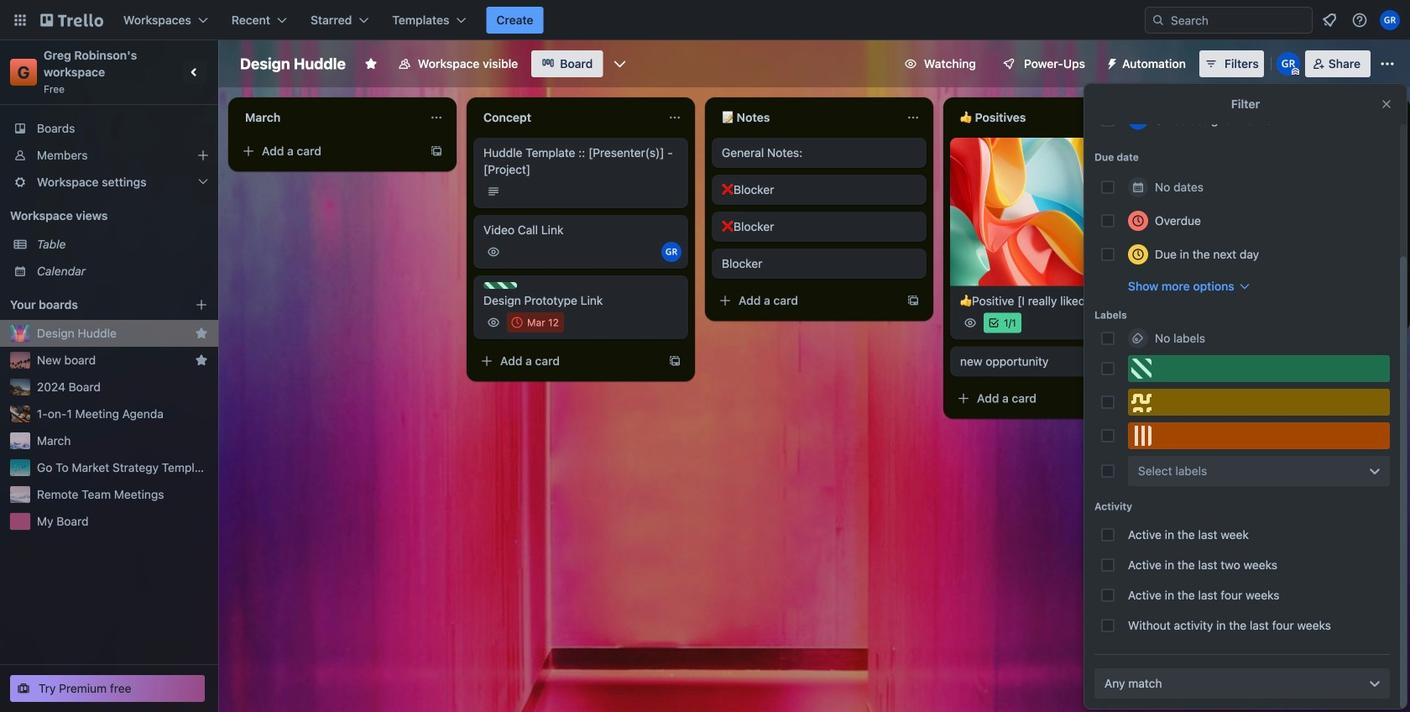 Task type: vqa. For each thing, say whether or not it's contained in the screenshot.
the leftmost ADD A CARD button
no



Task type: describe. For each thing, give the bounding box(es) containing it.
0 horizontal spatial create from template… image
[[430, 144, 443, 158]]

this member is an admin of this board. image
[[1292, 68, 1300, 76]]

add board image
[[195, 298, 208, 312]]

1 horizontal spatial create from template… image
[[668, 354, 682, 368]]

greg robinson (gregrobinson96) image
[[662, 242, 682, 262]]

color: yellow, title: none element
[[1129, 389, 1391, 416]]

1 horizontal spatial create from template… image
[[1145, 392, 1159, 405]]

2 vertical spatial greg robinson (gregrobinson96) image
[[1129, 110, 1149, 130]]

0 notifications image
[[1320, 10, 1340, 30]]

star or unstar board image
[[364, 57, 378, 71]]

color: orange, title: none element
[[1129, 422, 1391, 449]]

customize views image
[[612, 55, 628, 72]]

Search field
[[1166, 8, 1312, 32]]

search image
[[1152, 13, 1166, 27]]



Task type: locate. For each thing, give the bounding box(es) containing it.
0 horizontal spatial create from template… image
[[907, 294, 920, 307]]

primary element
[[0, 0, 1411, 40]]

None checkbox
[[1199, 225, 1251, 245], [507, 312, 564, 333], [1199, 225, 1251, 245], [507, 312, 564, 333]]

back to home image
[[40, 7, 103, 34]]

sm image
[[1099, 50, 1123, 74]]

workspace navigation collapse icon image
[[183, 60, 207, 84]]

starred icon image
[[195, 327, 208, 340], [195, 354, 208, 367]]

color: green, title: none image
[[484, 282, 517, 289]]

create from template… image
[[430, 144, 443, 158], [668, 354, 682, 368]]

None text field
[[235, 104, 423, 131]]

color: green, title: none element
[[1129, 355, 1391, 382]]

2 starred icon image from the top
[[195, 354, 208, 367]]

0 vertical spatial create from template… image
[[907, 294, 920, 307]]

0 vertical spatial greg robinson (gregrobinson96) image
[[1381, 10, 1401, 30]]

open information menu image
[[1352, 12, 1369, 29]]

Board name text field
[[232, 50, 354, 77]]

1 vertical spatial greg robinson (gregrobinson96) image
[[1277, 52, 1301, 76]]

1 horizontal spatial greg robinson (gregrobinson96) image
[[1277, 52, 1301, 76]]

0 vertical spatial create from template… image
[[430, 144, 443, 158]]

greg robinson (gregrobinson96) image
[[1381, 10, 1401, 30], [1277, 52, 1301, 76], [1129, 110, 1149, 130]]

1 vertical spatial starred icon image
[[195, 354, 208, 367]]

None text field
[[474, 104, 662, 131], [712, 104, 900, 131], [951, 104, 1139, 131], [474, 104, 662, 131], [712, 104, 900, 131], [951, 104, 1139, 131]]

close popover image
[[1381, 97, 1394, 111]]

create from template… image
[[907, 294, 920, 307], [1145, 392, 1159, 405]]

1 vertical spatial create from template… image
[[1145, 392, 1159, 405]]

1 starred icon image from the top
[[195, 327, 208, 340]]

show menu image
[[1380, 55, 1396, 72]]

your boards with 8 items element
[[10, 295, 170, 315]]

0 vertical spatial starred icon image
[[195, 327, 208, 340]]

1 vertical spatial create from template… image
[[668, 354, 682, 368]]

0 horizontal spatial greg robinson (gregrobinson96) image
[[1129, 110, 1149, 130]]

2 horizontal spatial greg robinson (gregrobinson96) image
[[1381, 10, 1401, 30]]



